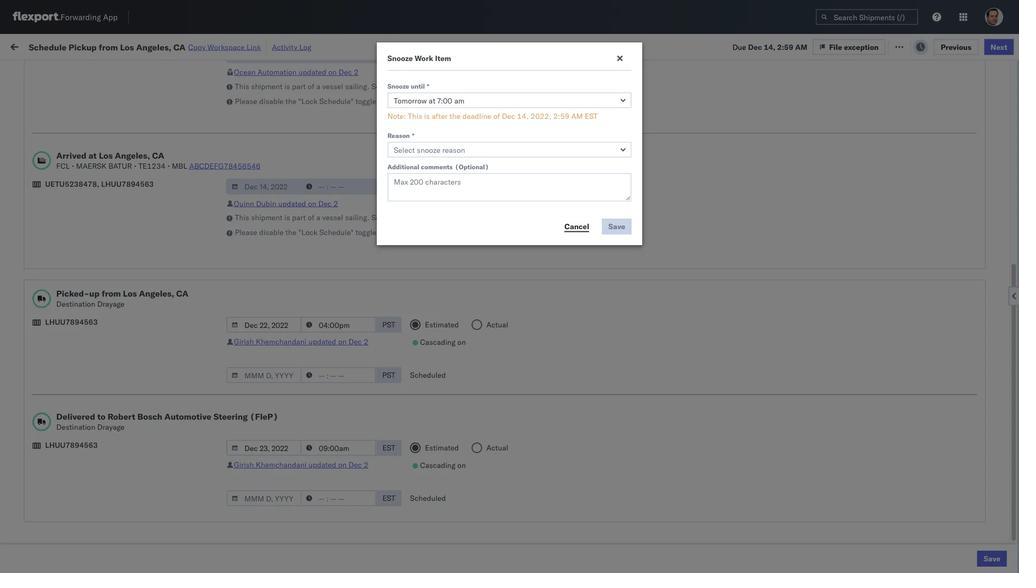 Task type: locate. For each thing, give the bounding box(es) containing it.
5 appointment from the top
[[87, 456, 131, 466]]

3 schedule delivery appointment from the top
[[24, 269, 131, 279]]

MMM D, YYYY text field
[[226, 47, 302, 63], [226, 179, 302, 195], [226, 367, 302, 383], [226, 440, 302, 456], [226, 491, 302, 507]]

allow
[[387, 96, 405, 106], [387, 228, 405, 237]]

schedule pickup from los angeles, ca
[[24, 153, 155, 162], [24, 176, 155, 185], [24, 223, 155, 232], [24, 340, 155, 349], [24, 410, 155, 419]]

2 documents from the top
[[118, 246, 157, 255]]

24,
[[246, 317, 257, 326]]

the right after
[[450, 111, 461, 121]]

los
[[120, 42, 134, 52], [99, 150, 113, 161], [100, 153, 112, 162], [100, 176, 112, 185], [100, 223, 112, 232], [123, 288, 137, 299], [96, 293, 108, 302], [100, 340, 112, 349], [100, 410, 112, 419]]

0 horizontal spatial work
[[115, 41, 134, 50]]

clearance down workitem button
[[82, 106, 116, 115]]

1 schedule pickup from los angeles, ca from the top
[[24, 153, 155, 162]]

0 vertical spatial netherlands
[[24, 392, 66, 401]]

1 vertical spatial cascading on
[[420, 461, 466, 470]]

1 girish from the top
[[234, 337, 254, 346]]

consignee for 2:59 am est, jan 13, 2023
[[467, 340, 503, 349]]

pm up 2:59 am est, jan 25, 2023
[[203, 387, 214, 396]]

girish khemchandani updated on dec 2 button for picked-up from los angeles, ca
[[234, 337, 368, 346]]

schedule" down this shipment is part of a vessel sailing. see
[[319, 228, 354, 237]]

documents for bosch
[[118, 246, 157, 255]]

part for this shipment is part of a vessel sailing. see
[[292, 213, 306, 222]]

1 vertical spatial 11:30
[[180, 387, 201, 396]]

* right reason
[[412, 131, 414, 139]]

2 actual from the top
[[487, 443, 508, 453]]

0 vertical spatial cascading on
[[420, 338, 466, 347]]

mode button
[[337, 84, 400, 95]]

lhuu7894563 down te1234
[[101, 179, 154, 188]]

angeles, down the picked-up from los angeles, ca destination drayage
[[114, 340, 143, 349]]

1 flex-1846748 from the top
[[618, 130, 673, 139]]

netherlands
[[24, 392, 66, 401], [24, 485, 66, 494], [24, 508, 66, 518]]

1 vertical spatial please
[[235, 228, 257, 237]]

2 schedule pickup from rotterdam, netherlands from the top
[[24, 474, 138, 494]]

2 see from the top
[[371, 213, 384, 222]]

0 vertical spatial upload
[[24, 106, 49, 115]]

0 vertical spatial 11:30 pm est, jan 23, 2023
[[180, 363, 279, 373]]

2 horizontal spatial 14,
[[764, 42, 776, 51]]

confirm inside confirm pickup from rotterdam, netherlands
[[24, 498, 52, 507]]

3:00
[[180, 106, 196, 116]]

8:30 down "automotive"
[[180, 457, 196, 466]]

1 horizontal spatial at
[[211, 41, 217, 50]]

exception
[[853, 41, 888, 50], [844, 42, 879, 51]]

workitem
[[12, 87, 39, 95]]

1 30, from the top
[[243, 457, 254, 466]]

2 11:30 from the top
[[180, 387, 201, 396]]

gaurav
[[904, 130, 928, 139]]

khemchandani for picked-up from los angeles, ca
[[256, 337, 307, 346]]

1 vertical spatial toggle
[[356, 228, 376, 237]]

work inside button
[[115, 41, 134, 50]]

save
[[984, 554, 1001, 564]]

1 vertical spatial customs
[[50, 246, 80, 255]]

* right until
[[427, 82, 429, 90]]

schedule pickup from los angeles, ca button down the confirm delivery button
[[24, 339, 155, 351]]

11:30 pm est, jan 23, 2023 up 2:59 am est, jan 25, 2023
[[180, 387, 279, 396]]

1 vertical spatial rotterdam,
[[100, 474, 138, 484]]

disable down automation
[[259, 96, 284, 106]]

2 for picked-up from los angeles, ca the girish khemchandani updated on dec 2 button
[[364, 337, 368, 346]]

schedule delivery appointment for 3rd schedule delivery appointment link from the bottom
[[24, 269, 131, 279]]

mmm d, yyyy text field for second -- : -- -- text field from the bottom of the page
[[226, 440, 302, 456]]

0 vertical spatial lhuu7894563
[[101, 179, 154, 188]]

2 toggle from the top
[[356, 228, 376, 237]]

1 vertical spatial to
[[378, 228, 385, 237]]

of down quinn dubin updated on dec 2 button
[[308, 213, 315, 222]]

integration for 11:30 pm est, jan 23, 2023
[[489, 387, 525, 396]]

Tomorrow at 7:00 am text field
[[388, 92, 632, 108]]

2 please disable the "lock schedule" toggle to allow editing. from the top
[[235, 228, 432, 237]]

• down arrived
[[72, 161, 74, 170]]

cascading for picked-up from los angeles, ca
[[420, 338, 456, 347]]

karl
[[580, 387, 593, 396], [580, 457, 593, 466]]

disable for dubin
[[259, 228, 284, 237]]

0 vertical spatial drayage
[[97, 299, 125, 309]]

forwarding
[[61, 12, 101, 22]]

schedule delivery appointment up the delivered at the left bottom of page
[[24, 363, 131, 372]]

picked-
[[56, 288, 89, 299]]

upload for flexport demo consignee
[[24, 106, 49, 115]]

1 vertical spatial 30,
[[243, 480, 254, 490]]

schedule pickup from rotterdam, netherlands
[[24, 381, 138, 401], [24, 474, 138, 494]]

1 customs from the top
[[50, 106, 80, 115]]

0 vertical spatial lagerfeld
[[595, 387, 627, 396]]

12 ocean fcl from the top
[[343, 387, 380, 396]]

lagerfeld for 11:30 pm est, jan 23, 2023
[[595, 387, 627, 396]]

0 vertical spatial to
[[378, 96, 385, 106]]

0 vertical spatial disable
[[259, 96, 284, 106]]

2:59 am edt, nov 5, 2022
[[180, 130, 273, 139], [180, 153, 273, 162], [180, 177, 273, 186], [180, 200, 273, 209], [180, 223, 273, 233]]

2 netherlands from the top
[[24, 485, 66, 494]]

client name button
[[410, 84, 473, 95]]

snooze for work
[[388, 54, 413, 63]]

scheduled
[[410, 371, 446, 380], [410, 494, 446, 503]]

girish khemchandani updated on dec 2 button for delivered to robert bosch automotive steering (flep)
[[234, 460, 368, 470]]

est, down 9:00 am est, dec 24, 2022
[[212, 340, 228, 349]]

confirm delivery link
[[24, 316, 81, 326]]

2 schedule pickup from los angeles, ca from the top
[[24, 176, 155, 185]]

2 schedule pickup from los angeles, ca link from the top
[[24, 175, 155, 186]]

integration test account - karl lagerfeld for 8:30 pm est, jan 30, 2023
[[489, 457, 627, 466]]

schedule delivery appointment
[[24, 129, 131, 139], [24, 199, 131, 209], [24, 269, 131, 279], [24, 363, 131, 372], [24, 456, 131, 466]]

1 horizontal spatial maersk
[[386, 81, 418, 91]]

3 nov from the top
[[230, 177, 244, 186]]

snooze up snooze until *
[[388, 54, 413, 63]]

14,
[[764, 42, 776, 51], [517, 111, 529, 121], [246, 270, 257, 279]]

quinn
[[234, 199, 254, 208]]

is for this shipment is part of a vessel sailing. see maersk batur for details.
[[285, 81, 290, 91]]

3 5, from the top
[[246, 177, 253, 186]]

risk
[[219, 41, 232, 50]]

this right note:
[[408, 111, 422, 121]]

schedule pickup from los angeles, ca down arrived
[[24, 176, 155, 185]]

0 vertical spatial allow
[[387, 96, 405, 106]]

schedule" down mode
[[319, 96, 354, 106]]

picked-up from los angeles, ca destination drayage
[[56, 288, 188, 309]]

est
[[585, 111, 598, 121], [382, 443, 395, 453], [382, 494, 395, 503]]

7 resize handle column header from the left
[[672, 82, 685, 573]]

schedule delivery appointment link up arrived
[[24, 129, 131, 139]]

4 appointment from the top
[[87, 363, 131, 372]]

abcdefg78456546 button
[[189, 161, 261, 170]]

1 vertical spatial allow
[[387, 228, 405, 237]]

2 schedule" from the top
[[319, 228, 354, 237]]

1 vertical spatial integration
[[489, 457, 525, 466]]

schedule pickup from rotterdam, netherlands button up the delivered at the left bottom of page
[[24, 380, 160, 403]]

1 vertical spatial part
[[292, 213, 306, 222]]

edt, left the quinn in the top of the page
[[212, 200, 229, 209]]

2 vertical spatial pst
[[382, 371, 395, 380]]

destination down picked-
[[56, 299, 95, 309]]

integration
[[489, 387, 525, 396], [489, 457, 525, 466]]

at left risk
[[211, 41, 217, 50]]

11:30
[[180, 363, 201, 373], [180, 387, 201, 396], [180, 434, 201, 443]]

0 vertical spatial girish khemchandani updated on dec 2 button
[[234, 337, 368, 346]]

disable for automation
[[259, 96, 284, 106]]

schedule pickup from los angeles, ca button down arrived
[[24, 175, 155, 187]]

integration test account - karl lagerfeld for 11:30 pm est, jan 23, 2023
[[489, 387, 627, 396]]

shipment for this shipment is part of a vessel sailing. see
[[251, 213, 283, 222]]

2 khemchandani from the top
[[256, 460, 307, 470]]

-- : -- -- text field
[[301, 47, 376, 63], [301, 317, 376, 333], [301, 367, 376, 383], [301, 440, 376, 456], [301, 491, 376, 507]]

0 vertical spatial of
[[308, 81, 315, 91]]

2 vertical spatial is
[[285, 213, 290, 222]]

1 vertical spatial maersk
[[76, 161, 106, 170]]

los inside arrived at los angeles, ca fcl • maersk batur • te1234 • mbl abcdefg78456546
[[99, 150, 113, 161]]

khemchandani down mmm d, yyyy text box
[[256, 337, 307, 346]]

schedule pickup from rotterdam, netherlands up the delivered at the left bottom of page
[[24, 381, 138, 401]]

documents down robert
[[118, 433, 157, 442]]

upload customs clearance documents up up on the bottom of the page
[[24, 246, 157, 255]]

1 schedule delivery appointment link from the top
[[24, 129, 131, 139]]

flex-2130387
[[618, 387, 673, 396]]

please disable the "lock schedule" toggle to allow editing. down mode
[[235, 96, 432, 106]]

schedule delivery appointment link up the delivered at the left bottom of page
[[24, 362, 131, 373]]

te1234
[[138, 161, 166, 170]]

2 clearance from the top
[[82, 246, 116, 255]]

angeles, inside arrived at los angeles, ca fcl • maersk batur • te1234 • mbl abcdefg78456546
[[115, 150, 150, 161]]

0 vertical spatial 23,
[[245, 293, 256, 303]]

0 vertical spatial at
[[211, 41, 217, 50]]

2023 right 13,
[[257, 340, 275, 349]]

delivery inside "link"
[[53, 316, 81, 325]]

karl for 11:30 pm est, jan 23, 2023
[[580, 387, 593, 396]]

0 vertical spatial *
[[427, 82, 429, 90]]

0 vertical spatial the
[[286, 96, 297, 106]]

schedule delivery appointment up arrived
[[24, 129, 131, 139]]

1 "lock from the top
[[298, 96, 318, 106]]

23,
[[245, 293, 256, 303], [247, 363, 259, 373], [247, 387, 259, 396]]

schedule delivery appointment button down upload customs clearance documents link
[[24, 456, 131, 467]]

1 vertical spatial girish khemchandani updated on dec 2 button
[[234, 460, 368, 470]]

edt, right mbl
[[212, 153, 229, 162]]

please disable the "lock schedule" toggle to allow editing. for ocean automation updated on dec 2
[[235, 96, 432, 106]]

pickup for fourth schedule pickup from los angeles, ca "button" from the top of the page
[[58, 410, 81, 419]]

0 vertical spatial integration test account - karl lagerfeld
[[489, 387, 627, 396]]

Select snooze reason text field
[[388, 142, 632, 158]]

1 vertical spatial scheduled
[[410, 494, 446, 503]]

8:30 pm est, jan 30, 2023 for schedule pickup from rotterdam, netherlands
[[180, 480, 275, 490]]

workitem button
[[6, 84, 163, 95]]

appointment down upload customs clearance documents link
[[87, 456, 131, 466]]

lhuu7894563 for from
[[45, 317, 98, 327]]

30, up 3,
[[243, 480, 254, 490]]

1 vertical spatial lagerfeld
[[595, 457, 627, 466]]

delivery down upload customs clearance documents link
[[58, 456, 85, 466]]

--
[[489, 106, 498, 116]]

flex id button
[[595, 84, 675, 95]]

pickup inside confirm pickup from rotterdam, netherlands
[[53, 498, 76, 507]]

confirm pickup from los angeles, ca button
[[24, 292, 151, 304]]

part down quinn dubin updated on dec 2 button
[[292, 213, 306, 222]]

toggle for ocean automation updated on dec 2
[[356, 96, 376, 106]]

0 vertical spatial part
[[292, 81, 306, 91]]

angeles, right up on the bottom of the page
[[110, 293, 139, 302]]

Max 200 characters text field
[[388, 173, 632, 202]]

2 vertical spatial 14,
[[246, 270, 257, 279]]

schedule pickup from los angeles, ca up uetu5238478, lhuu7894563
[[24, 153, 155, 162]]

nov down abcdefg78456546 button
[[230, 177, 244, 186]]

updated for picked-up from los angeles, ca the girish khemchandani updated on dec 2 button
[[309, 337, 336, 346]]

schedule delivery appointment button up picked-
[[24, 269, 131, 281]]

0 vertical spatial "lock
[[298, 96, 318, 106]]

1 horizontal spatial abcdefg78456546
[[763, 270, 835, 279]]

3 netherlands from the top
[[24, 508, 66, 518]]

of right deadline
[[493, 111, 500, 121]]

editing.
[[406, 96, 432, 106], [406, 228, 432, 237]]

2 vertical spatial est
[[382, 494, 395, 503]]

appointment up robert
[[87, 363, 131, 372]]

3 confirm from the top
[[24, 498, 52, 507]]

0 vertical spatial shipment
[[251, 81, 283, 91]]

7:00 pm est, dec 23, 2022
[[180, 293, 277, 303]]

2 drayage from the top
[[97, 423, 125, 432]]

8:30 for schedule pickup from rotterdam, netherlands
[[180, 480, 196, 490]]

2 -- : -- -- text field from the top
[[301, 317, 376, 333]]

0 vertical spatial integration
[[489, 387, 525, 396]]

confirm pickup from rotterdam, netherlands button
[[24, 497, 160, 520]]

due
[[733, 42, 746, 51]]

1 karl from the top
[[580, 387, 593, 396]]

0 vertical spatial destination
[[56, 299, 95, 309]]

1 actual from the top
[[487, 320, 508, 329]]

lhuu7894563 down picked-
[[45, 317, 98, 327]]

1 vertical spatial schedule"
[[319, 228, 354, 237]]

0 vertical spatial please
[[235, 96, 257, 106]]

3 flex- from the top
[[618, 153, 641, 162]]

maersk up note:
[[386, 81, 418, 91]]

2 8:30 from the top
[[180, 480, 196, 490]]

copy workspace link button
[[188, 42, 261, 51]]

consignee button
[[483, 84, 585, 95]]

upload customs clearance documents for bosch
[[24, 246, 157, 255]]

2 flexport from the top
[[416, 340, 443, 349]]

4 schedule pickup from los angeles, ca link from the top
[[24, 409, 155, 420]]

drayage down up on the bottom of the page
[[97, 299, 125, 309]]

4 schedule delivery appointment link from the top
[[24, 456, 131, 466]]

1 vertical spatial *
[[412, 131, 414, 139]]

6 flex-1846748 from the top
[[618, 247, 673, 256]]

4 schedule pickup from los angeles, ca button from the top
[[24, 409, 155, 421]]

14, left 2022,
[[517, 111, 529, 121]]

0 vertical spatial this
[[235, 81, 249, 91]]

rotterdam, for 8:30 pm est, jan 30, 2023
[[100, 474, 138, 484]]

delivery up the delivered at the left bottom of page
[[58, 363, 85, 372]]

0 horizontal spatial •
[[72, 161, 74, 170]]

khemchandani down 28,
[[256, 460, 307, 470]]

1 vertical spatial account
[[543, 457, 571, 466]]

est, up 7:00 pm est, dec 23, 2022
[[212, 270, 228, 279]]

nov
[[230, 130, 244, 139], [230, 153, 244, 162], [230, 177, 244, 186], [230, 200, 244, 209], [230, 223, 244, 233]]

consignee inside button
[[489, 87, 519, 95]]

2 upload customs clearance documents from the top
[[24, 246, 157, 255]]

1 vertical spatial work
[[415, 54, 433, 63]]

is down ocean automation updated on dec 2 button in the top left of the page
[[285, 81, 290, 91]]

see for this shipment is part of a vessel sailing. see maersk batur for details.
[[371, 81, 384, 91]]

log
[[299, 42, 312, 51]]

confirm delivery button
[[24, 316, 81, 327]]

0 vertical spatial 8:30
[[180, 457, 196, 466]]

1 vertical spatial girish khemchandani updated on dec 2
[[234, 460, 368, 470]]

2023 right 25, on the bottom of page
[[257, 410, 275, 419]]

please disable the "lock schedule" toggle to allow editing.
[[235, 96, 432, 106], [235, 228, 432, 237]]

1 khemchandani from the top
[[256, 337, 307, 346]]

11:30 down 2:59 am est, jan 13, 2023
[[180, 363, 201, 373]]

0 vertical spatial please disable the "lock schedule" toggle to allow editing.
[[235, 96, 432, 106]]

confirm pickup from los angeles, ca link
[[24, 292, 151, 303]]

0 vertical spatial sailing.
[[345, 81, 370, 91]]

1 clearance from the top
[[82, 106, 116, 115]]

1 girish khemchandani updated on dec 2 button from the top
[[234, 337, 368, 346]]

1 vertical spatial khemchandani
[[256, 460, 307, 470]]

1 netherlands from the top
[[24, 392, 66, 401]]

2 8:30 pm est, jan 30, 2023 from the top
[[180, 480, 275, 490]]

2 vertical spatial upload
[[24, 433, 49, 442]]

pm up 2:00 am est, feb 3, 2023
[[198, 480, 210, 490]]

quinn dubin updated on dec 2 button
[[234, 199, 338, 208]]

2 cascading on from the top
[[420, 461, 466, 470]]

robert
[[108, 411, 135, 422]]

1 vertical spatial clearance
[[82, 246, 116, 255]]

2 vertical spatial of
[[308, 213, 315, 222]]

ceau7522281,
[[691, 130, 745, 139]]

1 schedule delivery appointment from the top
[[24, 129, 131, 139]]

schedule pickup from los angeles, ca link up upload customs clearance documents link
[[24, 409, 155, 420]]

1 please from the top
[[235, 96, 257, 106]]

schedule delivery appointment link
[[24, 129, 131, 139], [24, 269, 131, 280], [24, 362, 131, 373], [24, 456, 131, 466]]

2 horizontal spatial •
[[167, 161, 170, 170]]

drayage
[[97, 299, 125, 309], [97, 423, 125, 432]]

4 nov from the top
[[230, 200, 244, 209]]

confirm pickup from los angeles, ca
[[24, 293, 151, 302]]

1 vertical spatial pst
[[382, 320, 395, 329]]

1 vertical spatial 14,
[[517, 111, 529, 121]]

"lock down ocean automation updated on dec 2 button in the top left of the page
[[298, 96, 318, 106]]

2 "lock from the top
[[298, 228, 318, 237]]

see down -- : -- -- text box
[[371, 213, 384, 222]]

0 vertical spatial consignee
[[489, 87, 519, 95]]

1 pst from the top
[[382, 182, 395, 191]]

confirm inside "link"
[[24, 316, 52, 325]]

upload customs clearance documents for flexport
[[24, 106, 157, 115]]

16 ocean fcl from the top
[[343, 504, 380, 513]]

toggle
[[356, 96, 376, 106], [356, 228, 376, 237]]

3 appointment from the top
[[87, 269, 131, 279]]

schedule delivery appointment button up the delivered at the left bottom of page
[[24, 362, 131, 374]]

schedule pickup from los angeles, ca down the confirm delivery button
[[24, 340, 155, 349]]

flexport demo consignee for 3:00 am edt, aug 19, 2022
[[416, 106, 503, 116]]

a down ocean automation updated on dec 2
[[316, 81, 321, 91]]

8:30 pm est, jan 30, 2023
[[180, 457, 275, 466], [180, 480, 275, 490]]

0 horizontal spatial batur
[[108, 161, 132, 170]]

MMM D, YYYY text field
[[226, 317, 302, 333]]

previous
[[941, 42, 972, 51]]

2 integration test account - karl lagerfeld from the top
[[489, 457, 627, 466]]

reason
[[388, 131, 410, 139]]

1 see from the top
[[371, 81, 384, 91]]

rotterdam, inside confirm pickup from rotterdam, netherlands
[[96, 498, 134, 507]]

work right import
[[115, 41, 134, 50]]

resize handle column header
[[161, 82, 174, 573], [285, 82, 298, 573], [325, 82, 337, 573], [398, 82, 410, 573], [471, 82, 483, 573], [583, 82, 595, 573], [672, 82, 685, 573], [745, 82, 758, 573], [886, 82, 898, 573], [959, 82, 971, 573], [992, 82, 1005, 573]]

angeles,
[[136, 42, 171, 52], [115, 150, 150, 161], [114, 153, 143, 162], [114, 176, 143, 185], [114, 223, 143, 232], [139, 288, 174, 299], [110, 293, 139, 302], [114, 340, 143, 349], [114, 410, 143, 419]]

est for 5th -- : -- -- text field
[[382, 494, 395, 503]]

4 flex-1846748 from the top
[[618, 200, 673, 209]]

2
[[354, 67, 359, 77], [334, 199, 338, 208], [364, 337, 368, 346], [364, 460, 368, 470]]

0 vertical spatial estimated
[[425, 320, 459, 329]]

2 vertical spatial customs
[[50, 433, 80, 442]]

Search Shipments (/) text field
[[816, 9, 919, 25]]

2 flex- from the top
[[618, 130, 641, 139]]

2 shipment from the top
[[251, 213, 283, 222]]

0 vertical spatial 30,
[[243, 457, 254, 466]]

delivery up picked-
[[58, 269, 85, 279]]

0 vertical spatial rotterdam,
[[100, 381, 138, 390]]

maeu9408431
[[763, 387, 817, 396]]

2 for ocean automation updated on dec 2 button in the top left of the page
[[354, 67, 359, 77]]

1 flex- from the top
[[618, 106, 641, 116]]

0 vertical spatial is
[[285, 81, 290, 91]]

6 resize handle column header from the left
[[583, 82, 595, 573]]

netherlands for 8:30 pm est, jan 30, 2023
[[24, 485, 66, 494]]

drayage inside delivered to robert bosch automotive steering (flep) destination drayage
[[97, 423, 125, 432]]

forwarding app
[[61, 12, 118, 22]]

2023 right 28,
[[261, 434, 279, 443]]

pm down 2:59 am est, jan 13, 2023
[[203, 363, 214, 373]]

0 vertical spatial customs
[[50, 106, 80, 115]]

0 vertical spatial clearance
[[82, 106, 116, 115]]

0 vertical spatial schedule pickup from rotterdam, netherlands button
[[24, 380, 160, 403]]

this for this shipment is part of a vessel sailing. see
[[235, 213, 249, 222]]

schedule pickup from los angeles, ca for 3rd 'schedule pickup from los angeles, ca' link from the bottom
[[24, 176, 155, 185]]

0 vertical spatial editing.
[[406, 96, 432, 106]]

0 vertical spatial a
[[316, 81, 321, 91]]

2 customs from the top
[[50, 246, 80, 255]]

est, up 11:30 pm est, jan 28, 2023
[[212, 410, 228, 419]]

pm down "automotive"
[[203, 434, 214, 443]]

5 schedule delivery appointment from the top
[[24, 456, 131, 466]]

2 sailing. from the top
[[345, 213, 370, 222]]

1 vertical spatial schedule pickup from rotterdam, netherlands
[[24, 474, 138, 494]]

pickup
[[69, 42, 97, 52], [58, 153, 81, 162], [58, 176, 81, 185], [58, 223, 81, 232], [53, 293, 76, 302], [58, 340, 81, 349], [58, 381, 81, 390], [58, 410, 81, 419], [58, 474, 81, 484], [53, 498, 76, 507]]

angeles, up upload customs clearance documents link
[[114, 410, 143, 419]]

details.
[[457, 81, 482, 91]]

snooze left until
[[388, 82, 409, 90]]

1 vertical spatial flexport demo consignee
[[416, 340, 503, 349]]

1 demo from the top
[[445, 106, 465, 116]]

filtered
[[11, 65, 36, 74]]

this
[[235, 81, 249, 91], [408, 111, 422, 121], [235, 213, 249, 222]]

1 vertical spatial estimated
[[425, 443, 459, 453]]

girish down 24, on the left of the page
[[234, 337, 254, 346]]

3 schedule pickup from los angeles, ca from the top
[[24, 223, 155, 232]]

0 vertical spatial schedule"
[[319, 96, 354, 106]]

2 girish khemchandani updated on dec 2 from the top
[[234, 460, 368, 470]]

a for this shipment is part of a vessel sailing. see
[[316, 213, 321, 222]]

1 vertical spatial shipment
[[251, 213, 283, 222]]

abcdefg78456546
[[189, 161, 261, 170], [763, 270, 835, 279]]

1 upload from the top
[[24, 106, 49, 115]]

pickup for confirm pickup from los angeles, ca button
[[53, 293, 76, 302]]

snooze
[[388, 54, 413, 63], [388, 82, 409, 90], [303, 87, 324, 95]]

1 allow from the top
[[387, 96, 405, 106]]

pickup for confirm pickup from rotterdam, netherlands button
[[53, 498, 76, 507]]

2:59 am est, dec 14, 2022
[[180, 270, 277, 279]]

2 vertical spatial documents
[[118, 433, 157, 442]]

1 vertical spatial cascading
[[420, 461, 456, 470]]

schedule pickup from los angeles, ca link
[[24, 152, 155, 163], [24, 175, 155, 186], [24, 339, 155, 350], [24, 409, 155, 420]]

this down the quinn in the top of the page
[[235, 213, 249, 222]]

2023
[[257, 340, 275, 349], [261, 363, 279, 373], [261, 387, 279, 396], [257, 410, 275, 419], [261, 434, 279, 443], [256, 457, 275, 466], [256, 480, 275, 490], [253, 504, 272, 513]]

mmm d, yyyy text field for 3rd -- : -- -- text field from the bottom
[[226, 367, 302, 383]]

upload customs clearance documents
[[24, 106, 157, 115], [24, 246, 157, 255], [24, 433, 157, 442]]

is for note: this is after the deadline of dec 14, 2022, 2:59 am est
[[424, 111, 430, 121]]

9:00
[[180, 317, 196, 326]]

0 vertical spatial abcdefg78456546
[[189, 161, 261, 170]]

delivery for third schedule delivery appointment link from the top of the page
[[58, 363, 85, 372]]

please for quinn
[[235, 228, 257, 237]]

updated for quinn dubin updated on dec 2 button
[[278, 199, 306, 208]]

angeles, left 7:00
[[139, 288, 174, 299]]

ca inside the picked-up from los angeles, ca destination drayage
[[176, 288, 188, 299]]

4 schedule delivery appointment button from the top
[[24, 456, 131, 467]]

netherlands inside confirm pickup from rotterdam, netherlands
[[24, 508, 66, 518]]

2 for the girish khemchandani updated on dec 2 button related to delivered to robert bosch automotive steering (flep)
[[364, 460, 368, 470]]

drayage down robert
[[97, 423, 125, 432]]

2022
[[260, 106, 278, 116], [255, 130, 273, 139], [255, 153, 273, 162], [255, 177, 273, 186], [255, 200, 273, 209], [255, 223, 273, 233], [259, 270, 277, 279], [258, 293, 277, 303], [259, 317, 277, 326]]

1 vertical spatial "lock
[[298, 228, 318, 237]]

pst
[[382, 182, 395, 191], [382, 320, 395, 329], [382, 371, 395, 380]]

nov left dubin
[[230, 200, 244, 209]]

3 documents from the top
[[118, 433, 157, 442]]

schedule delivery appointment for first schedule delivery appointment link
[[24, 129, 131, 139]]

destination inside the picked-up from los angeles, ca destination drayage
[[56, 299, 95, 309]]

1 8:30 from the top
[[180, 457, 196, 466]]

1 a from the top
[[316, 81, 321, 91]]

jan left 28,
[[234, 434, 246, 443]]

my
[[11, 38, 28, 53]]

delivery for first schedule delivery appointment link
[[58, 129, 85, 139]]

the down ocean automation updated on dec 2
[[286, 96, 297, 106]]

schedule pickup from rotterdam, netherlands up confirm pickup from rotterdam, netherlands
[[24, 474, 138, 494]]

upload customs clearance documents down the delivered at the left bottom of page
[[24, 433, 157, 442]]

0 vertical spatial flexport demo consignee
[[416, 106, 503, 116]]

schedule"
[[319, 96, 354, 106], [319, 228, 354, 237]]

see right mode
[[371, 81, 384, 91]]

schedule pickup from los angeles, ca up upload customs clearance documents link
[[24, 410, 155, 419]]

this down :
[[235, 81, 249, 91]]

1 sailing. from the top
[[345, 81, 370, 91]]

1 vertical spatial upload
[[24, 246, 49, 255]]

steering
[[214, 411, 248, 422]]

0 vertical spatial account
[[543, 387, 571, 396]]

schedule pickup from los angeles, ca link down arrived
[[24, 175, 155, 186]]

1 11:30 from the top
[[180, 363, 201, 373]]

0 vertical spatial demo
[[445, 106, 465, 116]]

ocean fcl
[[343, 106, 380, 116], [343, 130, 380, 139], [343, 153, 380, 162], [343, 177, 380, 186], [343, 200, 380, 209], [343, 223, 380, 233], [343, 247, 380, 256], [343, 270, 380, 279], [343, 317, 380, 326], [343, 340, 380, 349], [343, 363, 380, 373], [343, 387, 380, 396], [343, 434, 380, 443], [343, 457, 380, 466], [343, 480, 380, 490], [343, 504, 380, 513]]

5 2:59 am edt, nov 5, 2022 from the top
[[180, 223, 273, 233]]

bosch ocean test
[[416, 130, 476, 139], [489, 130, 549, 139], [416, 153, 476, 162], [489, 153, 549, 162], [416, 177, 476, 186], [489, 177, 549, 186], [416, 200, 476, 209], [489, 200, 549, 209], [416, 247, 476, 256], [489, 247, 549, 256], [416, 270, 476, 279], [489, 270, 549, 279], [416, 317, 476, 326], [489, 317, 549, 326]]

please for ocean
[[235, 96, 257, 106]]

confirm pickup from rotterdam, netherlands
[[24, 498, 134, 518]]

2 schedule delivery appointment link from the top
[[24, 269, 131, 280]]

to inside delivered to robert bosch automotive steering (flep) destination drayage
[[97, 411, 105, 422]]

part for this shipment is part of a vessel sailing. see maersk batur for details.
[[292, 81, 306, 91]]

0 vertical spatial girish khemchandani updated on dec 2
[[234, 337, 368, 346]]

documents for flexport
[[118, 106, 157, 115]]

8:30 pm est, jan 30, 2023 for schedule delivery appointment
[[180, 457, 275, 466]]

vessel for this shipment is part of a vessel sailing. see
[[322, 213, 343, 222]]

1 vertical spatial schedule pickup from rotterdam, netherlands link
[[24, 474, 160, 495]]

1 girish khemchandani updated on dec 2 from the top
[[234, 337, 368, 346]]

schedule pickup from los angeles, ca link down the confirm delivery button
[[24, 339, 155, 350]]

flex-1846748
[[618, 130, 673, 139], [618, 153, 673, 162], [618, 177, 673, 186], [618, 200, 673, 209], [618, 223, 673, 233], [618, 247, 673, 256]]

origin
[[977, 363, 997, 373]]

edt, left aug
[[212, 106, 229, 116]]

1 vertical spatial 8:30 pm est, jan 30, 2023
[[180, 480, 275, 490]]

2023 up 2:00 am est, feb 3, 2023
[[256, 480, 275, 490]]

"lock for automation
[[298, 96, 318, 106]]

schedule pickup from los angeles, ca button up uetu5238478, lhuu7894563
[[24, 152, 155, 164]]

3 mmm d, yyyy text field from the top
[[226, 367, 302, 383]]

4 schedule delivery appointment from the top
[[24, 363, 131, 372]]

pst for quinn dubin updated on dec 2
[[382, 182, 395, 191]]

file exception
[[838, 41, 888, 50], [829, 42, 879, 51]]

scheduled for delivered to robert bosch automotive steering (flep)
[[410, 494, 446, 503]]

cascading on for delivered to robert bosch automotive steering (flep)
[[420, 461, 466, 470]]

vessel down -- : -- -- text box
[[322, 213, 343, 222]]

-- : -- -- text field
[[301, 179, 376, 195]]

1 cascading on from the top
[[420, 338, 466, 347]]

11:30 down "automotive"
[[180, 434, 201, 443]]

demo for 2023
[[445, 340, 465, 349]]

schedule pickup from rotterdam, netherlands link
[[24, 380, 160, 402], [24, 474, 160, 495]]

0 vertical spatial scheduled
[[410, 371, 446, 380]]

1 part from the top
[[292, 81, 306, 91]]

at inside arrived at los angeles, ca fcl • maersk batur • te1234 • mbl abcdefg78456546
[[89, 150, 97, 161]]

from inside confirm pickup from rotterdam, netherlands
[[78, 498, 94, 507]]

girish khemchandani updated on dec 2 for delivered to robert bosch automotive steering (flep)
[[234, 460, 368, 470]]

the down this shipment is part of a vessel sailing. see
[[286, 228, 297, 237]]

1 vertical spatial integration test account - karl lagerfeld
[[489, 457, 627, 466]]

schedule pickup from rotterdam, netherlands button up confirm pickup from rotterdam, netherlands link
[[24, 474, 160, 496]]

1 appointment from the top
[[87, 129, 131, 139]]

2023 right 3,
[[253, 504, 272, 513]]

at right arrived
[[89, 150, 97, 161]]



Task type: vqa. For each thing, say whether or not it's contained in the screenshot.
Views
no



Task type: describe. For each thing, give the bounding box(es) containing it.
work for snooze
[[415, 54, 433, 63]]

schedule delivery appointment for 1st schedule delivery appointment link from the bottom of the page
[[24, 456, 131, 466]]

additional comments (optional)
[[388, 163, 489, 171]]

lhuu7894563, uetu5238478
[[691, 270, 799, 279]]

from inside the picked-up from los angeles, ca destination drayage
[[102, 288, 121, 299]]

7 ocean fcl from the top
[[343, 247, 380, 256]]

automotive
[[165, 411, 211, 422]]

11 resize handle column header from the left
[[992, 82, 1005, 573]]

choi
[[937, 363, 953, 373]]

updated for ocean automation updated on dec 2 button in the top left of the page
[[299, 67, 326, 77]]

allow for pst
[[387, 228, 405, 237]]

30, for schedule pickup from rotterdam, netherlands
[[243, 480, 254, 490]]

confirm for confirm pickup from rotterdam, netherlands
[[24, 498, 52, 507]]

4 ocean fcl from the top
[[343, 177, 380, 186]]

778
[[195, 41, 209, 50]]

jan left 13,
[[230, 340, 242, 349]]

at for arrived
[[89, 150, 97, 161]]

los inside button
[[96, 293, 108, 302]]

schedule pickup from los angeles, ca for 4th 'schedule pickup from los angeles, ca' link from the top
[[24, 410, 155, 419]]

customs for flexport demo consignee
[[50, 106, 80, 115]]

1889466
[[641, 270, 673, 279]]

destination inside delivered to robert bosch automotive steering (flep) destination drayage
[[56, 423, 95, 432]]

2023 down 28,
[[256, 457, 275, 466]]

jawla
[[930, 130, 948, 139]]

snooze down ocean automation updated on dec 2
[[303, 87, 324, 95]]

2023 up (flep)
[[261, 387, 279, 396]]

flexport. image
[[13, 12, 61, 22]]

flex
[[601, 87, 613, 95]]

2:00
[[180, 504, 196, 513]]

actual for delivered to robert bosch automotive steering (flep)
[[487, 443, 508, 453]]

save button
[[978, 551, 1007, 567]]

the for cst
[[286, 96, 297, 106]]

est, down 2:59 am est, jan 13, 2023
[[216, 363, 232, 373]]

actions
[[978, 87, 1000, 95]]

import work button
[[85, 34, 138, 58]]

uetu5238478,
[[45, 179, 99, 188]]

forwarding app link
[[13, 12, 118, 22]]

2 schedule delivery appointment button from the top
[[24, 269, 131, 281]]

test123456
[[763, 130, 808, 139]]

1 11:30 pm est, jan 23, 2023 from the top
[[180, 363, 279, 373]]

note:
[[388, 111, 406, 121]]

abcdefg78456546 inside arrived at los angeles, ca fcl • maersk batur • te1234 • mbl abcdefg78456546
[[189, 161, 261, 170]]

dubin
[[256, 199, 276, 208]]

girish for steering
[[234, 460, 254, 470]]

15 ocean fcl from the top
[[343, 480, 380, 490]]

5 nov from the top
[[230, 223, 244, 233]]

3 customs from the top
[[50, 433, 80, 442]]

1 • from the left
[[72, 161, 74, 170]]

13,
[[243, 340, 255, 349]]

3 upload from the top
[[24, 433, 49, 442]]

4 5, from the top
[[246, 200, 253, 209]]

name
[[434, 87, 451, 95]]

schedule pickup from rotterdam, netherlands link for 1st schedule pickup from rotterdam, netherlands button from the top of the page
[[24, 380, 160, 402]]

1 edt, from the top
[[212, 106, 229, 116]]

4 1846748 from the top
[[641, 200, 673, 209]]

client
[[416, 87, 433, 95]]

1 vertical spatial 23,
[[247, 363, 259, 373]]

1 horizontal spatial 14,
[[517, 111, 529, 121]]

2 flex-1846748 from the top
[[618, 153, 673, 162]]

2 nov from the top
[[230, 153, 244, 162]]

confirm pickup from rotterdam, netherlands link
[[24, 497, 160, 518]]

5 -- : -- -- text field from the top
[[301, 491, 376, 507]]

2 1846748 from the top
[[641, 153, 673, 162]]

4 resize handle column header from the left
[[398, 82, 410, 573]]

jan left 25, on the bottom of page
[[230, 410, 242, 419]]

to for pst
[[378, 228, 385, 237]]

angeles, down uetu5238478, lhuu7894563
[[114, 223, 143, 232]]

3 resize handle column header from the left
[[325, 82, 337, 573]]

3 11:30 from the top
[[180, 434, 201, 443]]

batur inside arrived at los angeles, ca fcl • maersk batur • te1234 • mbl abcdefg78456546
[[108, 161, 132, 170]]

karl for 8:30 pm est, jan 30, 2023
[[580, 457, 593, 466]]

1 2:59 am edt, nov 5, 2022 from the top
[[180, 130, 273, 139]]

30, for schedule delivery appointment
[[243, 457, 254, 466]]

4 -- : -- -- text field from the top
[[301, 440, 376, 456]]

vessel for this shipment is part of a vessel sailing. see maersk batur for details.
[[322, 81, 343, 91]]

3 -- : -- -- text field from the top
[[301, 367, 376, 383]]

(0)
[[172, 41, 186, 50]]

1 nov from the top
[[230, 130, 244, 139]]

(flep)
[[250, 411, 278, 422]]

1 5, from the top
[[246, 130, 253, 139]]

workspace
[[208, 42, 245, 51]]

1 1846748 from the top
[[641, 130, 673, 139]]

Search Work text field
[[663, 38, 778, 54]]

integration for 8:30 pm est, jan 30, 2023
[[489, 457, 525, 466]]

cascading for delivered to robert bosch automotive steering (flep)
[[420, 461, 456, 470]]

pickup for 1st schedule pickup from rotterdam, netherlands button from the top of the page
[[58, 381, 81, 390]]

5 5, from the top
[[246, 223, 253, 233]]

activity log
[[272, 42, 312, 51]]

1 -- : -- -- text field from the top
[[301, 47, 376, 63]]

snooze until *
[[388, 82, 429, 90]]

consignee for 3:00 am edt, aug 19, 2022
[[467, 106, 503, 116]]

flexport for 3:00 am edt, aug 19, 2022
[[416, 106, 443, 116]]

1 schedule pickup from rotterdam, netherlands button from the top
[[24, 380, 160, 403]]

2023 down mmm d, yyyy text box
[[261, 363, 279, 373]]

this shipment is part of a vessel sailing. see maersk batur for details.
[[235, 81, 482, 91]]

flexport for 2:59 am est, jan 13, 2023
[[416, 340, 443, 349]]

delivery for 3rd schedule delivery appointment link from the bottom
[[58, 269, 85, 279]]

pickup for third schedule pickup from los angeles, ca "button" from the top
[[58, 340, 81, 349]]

scheduled for picked-up from los angeles, ca
[[410, 371, 446, 380]]

pm down 11:30 pm est, jan 28, 2023
[[198, 457, 210, 466]]

batch action button
[[944, 38, 1013, 54]]

pm right 7:00
[[198, 293, 210, 303]]

1 mmm d, yyyy text field from the top
[[226, 47, 302, 63]]

automation
[[258, 67, 297, 77]]

message
[[142, 41, 172, 50]]

3 • from the left
[[167, 161, 170, 170]]

maersk inside arrived at los angeles, ca fcl • maersk batur • te1234 • mbl abcdefg78456546
[[76, 161, 106, 170]]

no
[[249, 66, 257, 74]]

girish for ca
[[234, 337, 254, 346]]

my work
[[11, 38, 58, 53]]

23, for schedule pickup from rotterdam, netherlands
[[247, 387, 259, 396]]

3 schedule delivery appointment link from the top
[[24, 362, 131, 373]]

gvcu5265864
[[691, 387, 743, 396]]

demo for 2022
[[445, 106, 465, 116]]

7 flex- from the top
[[618, 247, 641, 256]]

jan down 13,
[[234, 363, 246, 373]]

9 flex- from the top
[[618, 387, 641, 396]]

est, left the feb
[[212, 504, 228, 513]]

schedule pickup from los angeles, ca for 1st 'schedule pickup from los angeles, ca' link from the top
[[24, 153, 155, 162]]

work
[[30, 38, 58, 53]]

this shipment is part of a vessel sailing. see
[[235, 213, 384, 222]]

jan up 25, on the bottom of page
[[234, 387, 246, 396]]

jaehyung choi - test origin agent
[[904, 363, 1019, 373]]

3:00 am edt, aug 19, 2022
[[180, 106, 278, 116]]

3 flex-1846748 from the top
[[618, 177, 673, 186]]

hlxu8034992
[[803, 130, 855, 139]]

this for this shipment is part of a vessel sailing. see maersk batur for details.
[[235, 81, 249, 91]]

until
[[411, 82, 425, 90]]

previous button
[[934, 39, 979, 55]]

account for 11:30 pm est, jan 23, 2023
[[543, 387, 571, 396]]

rotterdam, for 2:00 am est, feb 3, 2023
[[96, 498, 134, 507]]

snooze for until
[[388, 82, 409, 90]]

customs for bosch ocean test
[[50, 246, 80, 255]]

5 resize handle column header from the left
[[471, 82, 483, 573]]

pickup for fourth schedule pickup from los angeles, ca "button" from the bottom of the page
[[58, 153, 81, 162]]

3 2:59 am edt, nov 5, 2022 from the top
[[180, 177, 273, 186]]

editing. for pst
[[406, 228, 432, 237]]

1 vertical spatial of
[[493, 111, 500, 121]]

for
[[446, 81, 455, 91]]

estimated for delivered to robert bosch automotive steering (flep)
[[425, 443, 459, 453]]

flexport demo consignee for 2:59 am est, jan 13, 2023
[[416, 340, 503, 349]]

clearance for flexport
[[82, 106, 116, 115]]

schedule" for quinn dubin updated on dec 2
[[319, 228, 354, 237]]

0 vertical spatial maersk
[[386, 81, 418, 91]]

ocean automation updated on dec 2
[[234, 67, 359, 77]]

schedule pickup from los angeles, ca for 2nd 'schedule pickup from los angeles, ca' link from the bottom of the page
[[24, 340, 155, 349]]

mmm d, yyyy text field for 5th -- : -- -- text field
[[226, 491, 302, 507]]

bosch inside delivered to robert bosch automotive steering (flep) destination drayage
[[137, 411, 162, 422]]

"lock for dubin
[[298, 228, 318, 237]]

3 ocean fcl from the top
[[343, 153, 380, 162]]

activity
[[272, 42, 297, 51]]

upload for bosch ocean test
[[24, 246, 49, 255]]

11:30 pm est, jan 28, 2023
[[180, 434, 279, 443]]

of for this shipment is part of a vessel sailing. see maersk batur for details.
[[308, 81, 315, 91]]

9 resize handle column header from the left
[[886, 82, 898, 573]]

cascading on for picked-up from los angeles, ca
[[420, 338, 466, 347]]

11 ocean fcl from the top
[[343, 363, 380, 373]]

7:00
[[180, 293, 196, 303]]

0 vertical spatial est
[[585, 111, 598, 121]]

1 schedule pickup from los angeles, ca link from the top
[[24, 152, 155, 163]]

batch
[[960, 41, 981, 50]]

khemchandani for delivered to robert bosch automotive steering (flep)
[[256, 460, 307, 470]]

2 schedule pickup from rotterdam, netherlands button from the top
[[24, 474, 160, 496]]

lagerfeld for 8:30 pm est, jan 30, 2023
[[595, 457, 627, 466]]

angeles, down te1234
[[114, 176, 143, 185]]

snoozed
[[220, 66, 244, 74]]

6 flex- from the top
[[618, 223, 641, 233]]

pickup for second schedule pickup from los angeles, ca "button" from the top
[[58, 176, 81, 185]]

drayage inside the picked-up from los angeles, ca destination drayage
[[97, 299, 125, 309]]

editing. for cst
[[406, 96, 432, 106]]

angeles, inside the picked-up from los angeles, ca destination drayage
[[139, 288, 174, 299]]

angeles, up uetu5238478, lhuu7894563
[[114, 153, 143, 162]]

actual for picked-up from los angeles, ca
[[487, 320, 508, 329]]

angeles, inside button
[[110, 293, 139, 302]]

5 ocean fcl from the top
[[343, 200, 380, 209]]

4 2:59 am edt, nov 5, 2022 from the top
[[180, 200, 273, 209]]

3,
[[245, 504, 252, 513]]

arrived
[[56, 150, 86, 161]]

6 ocean fcl from the top
[[343, 223, 380, 233]]

link
[[247, 42, 261, 51]]

toggle for quinn dubin updated on dec 2
[[356, 228, 376, 237]]

2 2:59 am edt, nov 5, 2022 from the top
[[180, 153, 273, 162]]

9 ocean fcl from the top
[[343, 317, 380, 326]]

jan up the feb
[[229, 480, 241, 490]]

23, for confirm pickup from los angeles, ca
[[245, 293, 256, 303]]

jan down 11:30 pm est, jan 28, 2023
[[229, 457, 241, 466]]

3 clearance from the top
[[82, 433, 116, 442]]

est, down 11:30 pm est, jan 28, 2023
[[211, 457, 227, 466]]

2 edt, from the top
[[212, 130, 229, 139]]

is for this shipment is part of a vessel sailing. see
[[285, 213, 290, 222]]

sailing. for this shipment is part of a vessel sailing. see
[[345, 213, 370, 222]]

est, up 2:59 am est, jan 13, 2023
[[212, 317, 228, 326]]

schedule delivery appointment for third schedule delivery appointment link from the top of the page
[[24, 363, 131, 372]]

0 horizontal spatial *
[[412, 131, 414, 139]]

9:00 am est, dec 24, 2022
[[180, 317, 277, 326]]

lhuu7894563,
[[691, 270, 745, 279]]

2130387
[[641, 387, 673, 396]]

10 resize handle column header from the left
[[959, 82, 971, 573]]

to for cst
[[378, 96, 385, 106]]

1 schedule pickup from rotterdam, netherlands from the top
[[24, 381, 138, 401]]

3 schedule pickup from los angeles, ca button from the top
[[24, 339, 155, 351]]

action
[[983, 41, 1006, 50]]

est, up 2:59 am est, jan 25, 2023
[[216, 387, 232, 396]]

3 schedule pickup from los angeles, ca link from the top
[[24, 339, 155, 350]]

item
[[435, 54, 451, 63]]

angeles, left (0) at the left of the page
[[136, 42, 171, 52]]

2 • from the left
[[134, 161, 136, 170]]

3 edt, from the top
[[212, 153, 229, 162]]

uetu5238478, lhuu7894563
[[45, 179, 154, 188]]

5 1846748 from the top
[[641, 223, 673, 233]]

app
[[103, 12, 118, 22]]

8 ocean fcl from the top
[[343, 270, 380, 279]]

by:
[[38, 65, 49, 74]]

0 vertical spatial batur
[[420, 81, 444, 91]]

2:59 am est, jan 13, 2023
[[180, 340, 275, 349]]

4 flex- from the top
[[618, 177, 641, 186]]

1 vertical spatial this
[[408, 111, 422, 121]]

import work
[[89, 41, 134, 50]]

delivery down uetu5238478,
[[58, 199, 85, 209]]

ca inside arrived at los angeles, ca fcl • maersk batur • te1234 • mbl abcdefg78456546
[[152, 150, 164, 161]]

cancel button
[[558, 219, 596, 235]]

feb
[[230, 504, 243, 513]]

delivery for confirm delivery "link"
[[53, 316, 81, 325]]

1 ocean fcl from the top
[[343, 106, 380, 116]]

14 ocean fcl from the top
[[343, 457, 380, 466]]

pickup for second schedule pickup from rotterdam, netherlands button from the top of the page
[[58, 474, 81, 484]]

187 on track
[[244, 41, 287, 50]]

28,
[[247, 434, 259, 443]]

3 1846748 from the top
[[641, 177, 673, 186]]

1 schedule delivery appointment button from the top
[[24, 129, 131, 140]]

est, down the steering
[[216, 434, 232, 443]]

import
[[89, 41, 113, 50]]

allow for cst
[[387, 96, 405, 106]]

netherlands for 2:00 am est, feb 3, 2023
[[24, 508, 66, 518]]

2 appointment from the top
[[87, 199, 131, 209]]

snooze work item
[[388, 54, 451, 63]]

confirm delivery
[[24, 316, 81, 325]]

flex-1660288
[[618, 106, 673, 116]]

fcl inside arrived at los angeles, ca fcl • maersk batur • te1234 • mbl abcdefg78456546
[[56, 161, 70, 170]]

ca inside confirm pickup from los angeles, ca link
[[141, 293, 151, 302]]

5 edt, from the top
[[212, 200, 229, 209]]

los inside the picked-up from los angeles, ca destination drayage
[[123, 288, 137, 299]]

confirm for confirm delivery
[[24, 316, 52, 325]]

5 flex-1846748 from the top
[[618, 223, 673, 233]]

a for this shipment is part of a vessel sailing. see maersk batur for details.
[[316, 81, 321, 91]]

1 vertical spatial the
[[450, 111, 461, 121]]

account for 8:30 pm est, jan 30, 2023
[[543, 457, 571, 466]]

note: this is after the deadline of dec 14, 2022, 2:59 am est
[[388, 111, 598, 121]]

est, up 9:00 am est, dec 24, 2022
[[211, 293, 227, 303]]

comments
[[421, 163, 453, 171]]

please disable the "lock schedule" toggle to allow editing. for quinn dubin updated on dec 2
[[235, 228, 432, 237]]

3 pst from the top
[[382, 371, 395, 380]]

13 ocean fcl from the top
[[343, 434, 380, 443]]

estimated for picked-up from los angeles, ca
[[425, 320, 459, 329]]

8 flex- from the top
[[618, 270, 641, 279]]

6 1846748 from the top
[[641, 247, 673, 256]]

updated for the girish khemchandani updated on dec 2 button related to delivered to robert bosch automotive steering (flep)
[[309, 460, 336, 470]]

ocean automation updated on dec 2 button
[[234, 67, 359, 77]]

2 schedule pickup from los angeles, ca button from the top
[[24, 175, 155, 187]]

1 horizontal spatial *
[[427, 82, 429, 90]]

schedule pickup from los angeles, ca copy workspace link
[[29, 42, 261, 52]]

work for import
[[115, 41, 134, 50]]

delivery for 1st schedule delivery appointment link from the bottom of the page
[[58, 456, 85, 466]]

3 upload customs clearance documents from the top
[[24, 433, 157, 442]]

lhuu7894563 for robert
[[45, 441, 98, 450]]

6 edt, from the top
[[212, 223, 229, 233]]

up
[[89, 288, 100, 299]]

19,
[[246, 106, 258, 116]]

2 schedule delivery appointment from the top
[[24, 199, 131, 209]]

2 5, from the top
[[246, 153, 253, 162]]

ceau7522281, hlxu6269489, hlxu8034992
[[691, 130, 855, 139]]

delivered
[[56, 411, 95, 422]]

est, up 2:00 am est, feb 3, 2023
[[211, 480, 227, 490]]

additional
[[388, 163, 419, 171]]

at for 778
[[211, 41, 217, 50]]

2 mmm d, yyyy text field from the top
[[226, 179, 302, 195]]

2 11:30 pm est, jan 23, 2023 from the top
[[180, 387, 279, 396]]

confirm for confirm pickup from los angeles, ca
[[24, 293, 52, 302]]



